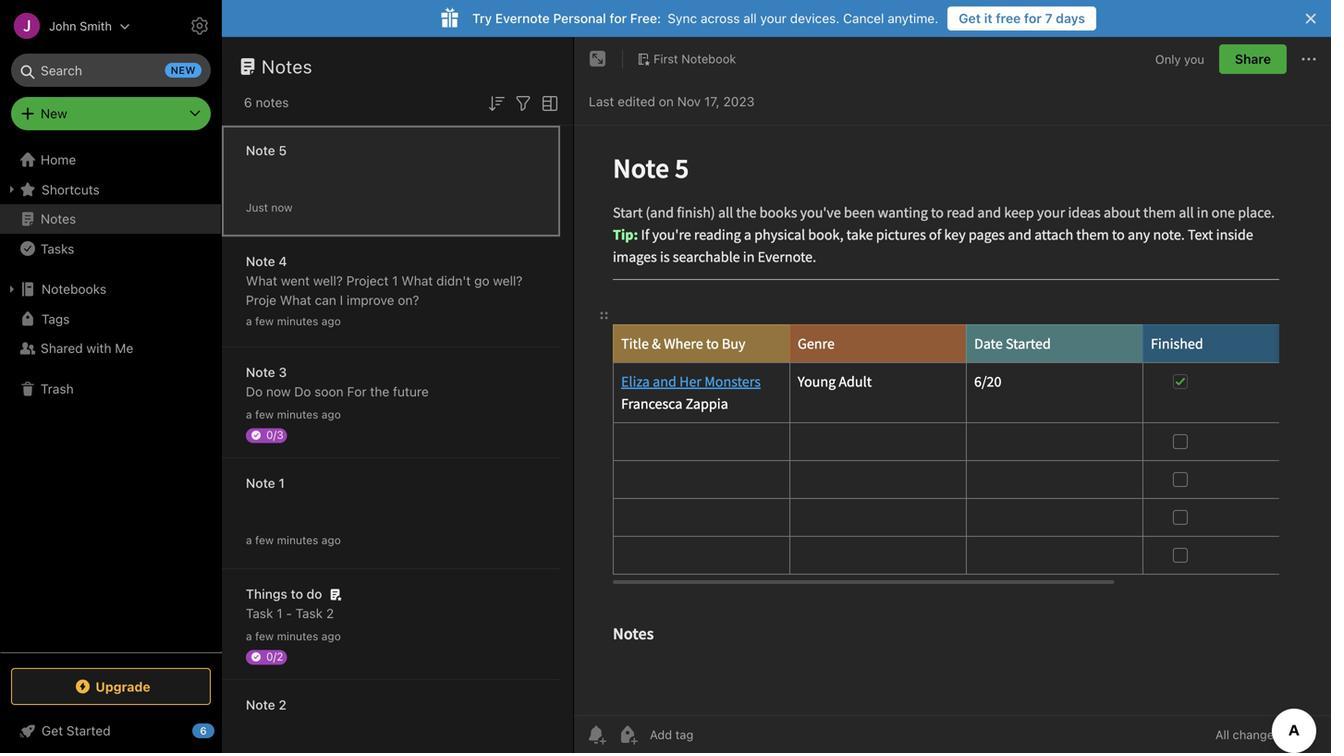 Task type: describe. For each thing, give the bounding box(es) containing it.
new
[[171, 64, 196, 76]]

sync
[[668, 11, 697, 26]]

shared with me
[[41, 341, 133, 356]]

0 vertical spatial 2
[[326, 606, 334, 621]]

with
[[86, 341, 111, 356]]

get it free for 7 days
[[959, 11, 1085, 26]]

1 horizontal spatial what
[[280, 293, 311, 308]]

proje
[[246, 293, 276, 308]]

task 1 - task 2
[[246, 606, 334, 621]]

changes
[[1233, 728, 1280, 742]]

smith
[[80, 19, 112, 33]]

on?
[[398, 293, 419, 308]]

evernote
[[495, 11, 550, 26]]

tasks button
[[0, 234, 221, 263]]

3 minutes from the top
[[277, 534, 318, 547]]

expand note image
[[587, 48, 609, 70]]

free
[[996, 11, 1021, 26]]

your
[[760, 11, 787, 26]]

2 inside button
[[279, 698, 287, 713]]

notes
[[256, 95, 289, 110]]

notebook
[[681, 52, 736, 66]]

go
[[474, 273, 490, 288]]

2 few from the top
[[255, 408, 274, 421]]

get started
[[42, 723, 111, 739]]

note for note 1
[[246, 476, 275, 491]]

personal
[[553, 11, 606, 26]]

notebooks
[[42, 281, 106, 297]]

you
[[1184, 52, 1204, 66]]

for for free:
[[610, 11, 627, 26]]

4 minutes from the top
[[277, 630, 318, 643]]

a inside note 4 what went well? project 1 what didn't go well? proje what can i improve on? a few minutes ago
[[246, 315, 252, 328]]

upgrade
[[95, 679, 150, 694]]

days
[[1056, 11, 1085, 26]]

saved
[[1284, 728, 1316, 742]]

things to do
[[246, 587, 322, 602]]

project
[[346, 273, 389, 288]]

note 5
[[246, 143, 287, 158]]

note 2
[[246, 698, 287, 713]]

note 4 what went well? project 1 what didn't go well? proje what can i improve on? a few minutes ago
[[246, 254, 523, 328]]

just
[[246, 201, 268, 214]]

a few minutes ago for do now do soon for the future
[[246, 408, 341, 421]]

across
[[701, 11, 740, 26]]

1 for note 1
[[279, 476, 285, 491]]

Search text field
[[24, 54, 198, 87]]

new
[[41, 106, 67, 121]]

improve
[[347, 293, 394, 308]]

new button
[[11, 97, 211, 130]]

last edited on nov 17, 2023
[[589, 94, 755, 109]]

3 ago from the top
[[322, 534, 341, 547]]

notebooks link
[[0, 275, 221, 304]]

note for note 5
[[246, 143, 275, 158]]

6 for 6 notes
[[244, 95, 252, 110]]

note for note 2
[[246, 698, 275, 713]]

trash link
[[0, 374, 221, 404]]

cancel
[[843, 11, 884, 26]]

note window element
[[574, 37, 1331, 753]]

note for note 3 do now do soon for the future
[[246, 365, 275, 380]]

first
[[654, 52, 678, 66]]

didn't
[[436, 273, 471, 288]]

note 3 do now do soon for the future
[[246, 365, 429, 399]]

tags
[[42, 311, 70, 327]]

note 2 button
[[222, 680, 560, 753]]

anytime.
[[888, 11, 938, 26]]

share
[[1235, 51, 1271, 67]]

first notebook button
[[630, 46, 743, 72]]

Sort options field
[[485, 91, 508, 114]]

all
[[1216, 728, 1230, 742]]

2 a from the top
[[246, 408, 252, 421]]

View options field
[[534, 91, 561, 114]]

3
[[279, 365, 287, 380]]

more actions image
[[1298, 48, 1320, 70]]

can
[[315, 293, 336, 308]]

get for get started
[[42, 723, 63, 739]]

0 horizontal spatial what
[[246, 273, 277, 288]]

nov
[[677, 94, 701, 109]]

-
[[286, 606, 292, 621]]

free:
[[630, 11, 661, 26]]

1 for task 1 - task 2
[[277, 606, 283, 621]]

expand notebooks image
[[5, 282, 19, 297]]

for for 7
[[1024, 11, 1042, 26]]

Add filters field
[[512, 91, 534, 114]]

last
[[589, 94, 614, 109]]

tasks
[[41, 241, 74, 256]]

0/2
[[266, 650, 283, 663]]

me
[[115, 341, 133, 356]]



Task type: locate. For each thing, give the bounding box(es) containing it.
1 vertical spatial a few minutes ago
[[246, 534, 341, 547]]

trash
[[41, 381, 74, 397]]

1 down 0/3
[[279, 476, 285, 491]]

shared with me link
[[0, 334, 221, 363]]

share button
[[1219, 44, 1287, 74]]

notes up tasks
[[41, 211, 76, 226]]

1 note from the top
[[246, 143, 275, 158]]

tags button
[[0, 304, 221, 334]]

now right just at the left of the page
[[271, 201, 293, 214]]

6 notes
[[244, 95, 289, 110]]

6 left click to collapse image
[[200, 725, 207, 737]]

2 vertical spatial a few minutes ago
[[246, 630, 341, 643]]

few up 0/2 at the left of the page
[[255, 630, 274, 643]]

2 do from the left
[[294, 384, 311, 399]]

note left 4
[[246, 254, 275, 269]]

1 inside note 4 what went well? project 1 what didn't go well? proje what can i improve on? a few minutes ago
[[392, 273, 398, 288]]

1 for from the left
[[610, 11, 627, 26]]

a few minutes ago up 0/3
[[246, 408, 341, 421]]

1 vertical spatial 6
[[200, 725, 207, 737]]

all
[[744, 11, 757, 26]]

all changes saved
[[1216, 728, 1316, 742]]

for
[[347, 384, 367, 399]]

note inside note 4 what went well? project 1 what didn't go well? proje what can i improve on? a few minutes ago
[[246, 254, 275, 269]]

0 horizontal spatial do
[[246, 384, 263, 399]]

notes
[[262, 55, 313, 77], [41, 211, 76, 226]]

note down 0/3
[[246, 476, 275, 491]]

what up proje
[[246, 273, 277, 288]]

only
[[1155, 52, 1181, 66]]

More actions field
[[1298, 44, 1320, 74]]

1 horizontal spatial well?
[[493, 273, 523, 288]]

note down 0/2 at the left of the page
[[246, 698, 275, 713]]

2 a few minutes ago from the top
[[246, 534, 341, 547]]

2 task from the left
[[296, 606, 323, 621]]

ago inside note 4 what went well? project 1 what didn't go well? proje what can i improve on? a few minutes ago
[[322, 315, 341, 328]]

edited
[[618, 94, 655, 109]]

notes inside "tree"
[[41, 211, 76, 226]]

shared
[[41, 341, 83, 356]]

few up 0/3
[[255, 408, 274, 421]]

1 vertical spatial 1
[[279, 476, 285, 491]]

a down proje
[[246, 315, 252, 328]]

john
[[49, 19, 76, 33]]

well? up can
[[313, 273, 343, 288]]

2023
[[723, 94, 755, 109]]

Add tag field
[[648, 727, 787, 743]]

started
[[66, 723, 111, 739]]

Help and Learning task checklist field
[[0, 716, 222, 746]]

1 ago from the top
[[322, 315, 341, 328]]

a few minutes ago for task 1 - task 2
[[246, 630, 341, 643]]

2
[[326, 606, 334, 621], [279, 698, 287, 713]]

ago down soon
[[322, 408, 341, 421]]

2 for from the left
[[1024, 11, 1042, 26]]

john smith
[[49, 19, 112, 33]]

what up on?
[[402, 273, 433, 288]]

0 vertical spatial 1
[[392, 273, 398, 288]]

2 minutes from the top
[[277, 408, 318, 421]]

get left started
[[42, 723, 63, 739]]

for
[[610, 11, 627, 26], [1024, 11, 1042, 26]]

ago
[[322, 315, 341, 328], [322, 408, 341, 421], [322, 534, 341, 547], [322, 630, 341, 643]]

0/3
[[266, 428, 284, 441]]

shortcuts button
[[0, 175, 221, 204]]

0 vertical spatial get
[[959, 11, 981, 26]]

for inside button
[[1024, 11, 1042, 26]]

Account field
[[0, 7, 130, 44]]

4 few from the top
[[255, 630, 274, 643]]

on
[[659, 94, 674, 109]]

get
[[959, 11, 981, 26], [42, 723, 63, 739]]

click to collapse image
[[215, 719, 229, 741]]

6 for 6
[[200, 725, 207, 737]]

for left free:
[[610, 11, 627, 26]]

1 up on?
[[392, 273, 398, 288]]

1 vertical spatial get
[[42, 723, 63, 739]]

notes up the notes
[[262, 55, 313, 77]]

2 vertical spatial 1
[[277, 606, 283, 621]]

1 a from the top
[[246, 315, 252, 328]]

1 vertical spatial notes
[[41, 211, 76, 226]]

1 horizontal spatial notes
[[262, 55, 313, 77]]

1 minutes from the top
[[277, 315, 318, 328]]

a up the note 1
[[246, 408, 252, 421]]

a few minutes ago down task 1 - task 2
[[246, 630, 341, 643]]

soon
[[315, 384, 344, 399]]

0 horizontal spatial 2
[[279, 698, 287, 713]]

1 vertical spatial now
[[266, 384, 291, 399]]

now
[[271, 201, 293, 214], [266, 384, 291, 399]]

things
[[246, 587, 287, 602]]

tree containing home
[[0, 145, 222, 652]]

just now
[[246, 201, 293, 214]]

few inside note 4 what went well? project 1 what didn't go well? proje what can i improve on? a few minutes ago
[[255, 315, 274, 328]]

minutes
[[277, 315, 318, 328], [277, 408, 318, 421], [277, 534, 318, 547], [277, 630, 318, 643]]

0 horizontal spatial for
[[610, 11, 627, 26]]

get it free for 7 days button
[[948, 6, 1096, 31]]

went
[[281, 273, 310, 288]]

4 a from the top
[[246, 630, 252, 643]]

get for get it free for 7 days
[[959, 11, 981, 26]]

add filters image
[[512, 92, 534, 114]]

0 horizontal spatial 6
[[200, 725, 207, 737]]

try
[[472, 11, 492, 26]]

future
[[393, 384, 429, 399]]

Note Editor text field
[[574, 126, 1331, 716]]

2 note from the top
[[246, 254, 275, 269]]

what
[[246, 273, 277, 288], [402, 273, 433, 288], [280, 293, 311, 308]]

a
[[246, 315, 252, 328], [246, 408, 252, 421], [246, 534, 252, 547], [246, 630, 252, 643]]

ago down can
[[322, 315, 341, 328]]

note inside button
[[246, 698, 275, 713]]

0 vertical spatial a few minutes ago
[[246, 408, 341, 421]]

task
[[246, 606, 273, 621], [296, 606, 323, 621]]

0 vertical spatial notes
[[262, 55, 313, 77]]

3 note from the top
[[246, 365, 275, 380]]

1 horizontal spatial do
[[294, 384, 311, 399]]

try evernote personal for free: sync across all your devices. cancel anytime.
[[472, 11, 938, 26]]

4
[[279, 254, 287, 269]]

task down do
[[296, 606, 323, 621]]

7
[[1045, 11, 1053, 26]]

1 horizontal spatial 2
[[326, 606, 334, 621]]

a few minutes ago up to
[[246, 534, 341, 547]]

note inside note 3 do now do soon for the future
[[246, 365, 275, 380]]

note left 3
[[246, 365, 275, 380]]

it
[[984, 11, 993, 26]]

ago up do
[[322, 534, 341, 547]]

do
[[307, 587, 322, 602]]

few down proje
[[255, 315, 274, 328]]

2 ago from the top
[[322, 408, 341, 421]]

get inside help and learning task checklist field
[[42, 723, 63, 739]]

1 horizontal spatial for
[[1024, 11, 1042, 26]]

3 a few minutes ago from the top
[[246, 630, 341, 643]]

4 note from the top
[[246, 476, 275, 491]]

the
[[370, 384, 389, 399]]

note 1
[[246, 476, 285, 491]]

1 task from the left
[[246, 606, 273, 621]]

1 vertical spatial 2
[[279, 698, 287, 713]]

a up the things
[[246, 534, 252, 547]]

home
[[41, 152, 76, 167]]

0 horizontal spatial task
[[246, 606, 273, 621]]

3 a from the top
[[246, 534, 252, 547]]

1 horizontal spatial get
[[959, 11, 981, 26]]

well? right go
[[493, 273, 523, 288]]

upgrade button
[[11, 668, 211, 705]]

now inside note 3 do now do soon for the future
[[266, 384, 291, 399]]

1 left -
[[277, 606, 283, 621]]

task down the things
[[246, 606, 273, 621]]

few up the things
[[255, 534, 274, 547]]

0 vertical spatial 6
[[244, 95, 252, 110]]

only you
[[1155, 52, 1204, 66]]

now down 3
[[266, 384, 291, 399]]

notes link
[[0, 204, 221, 234]]

4 ago from the top
[[322, 630, 341, 643]]

6 left the notes
[[244, 95, 252, 110]]

new search field
[[24, 54, 202, 87]]

minutes inside note 4 what went well? project 1 what didn't go well? proje what can i improve on? a few minutes ago
[[277, 315, 318, 328]]

for left '7'
[[1024, 11, 1042, 26]]

17,
[[704, 94, 720, 109]]

to
[[291, 587, 303, 602]]

shortcuts
[[42, 182, 100, 197]]

first notebook
[[654, 52, 736, 66]]

get left it
[[959, 11, 981, 26]]

0 horizontal spatial get
[[42, 723, 63, 739]]

devices.
[[790, 11, 840, 26]]

settings image
[[189, 15, 211, 37]]

get inside get it free for 7 days button
[[959, 11, 981, 26]]

2 well? from the left
[[493, 273, 523, 288]]

5 note from the top
[[246, 698, 275, 713]]

add tag image
[[617, 724, 639, 746]]

home link
[[0, 145, 222, 175]]

do
[[246, 384, 263, 399], [294, 384, 311, 399]]

minutes up to
[[277, 534, 318, 547]]

0 horizontal spatial well?
[[313, 273, 343, 288]]

6 inside help and learning task checklist field
[[200, 725, 207, 737]]

minutes up 0/3
[[277, 408, 318, 421]]

minutes down can
[[277, 315, 318, 328]]

6
[[244, 95, 252, 110], [200, 725, 207, 737]]

add a reminder image
[[585, 724, 607, 746]]

1 a few minutes ago from the top
[[246, 408, 341, 421]]

1 few from the top
[[255, 315, 274, 328]]

1
[[392, 273, 398, 288], [279, 476, 285, 491], [277, 606, 283, 621]]

few
[[255, 315, 274, 328], [255, 408, 274, 421], [255, 534, 274, 547], [255, 630, 274, 643]]

note left 5
[[246, 143, 275, 158]]

note for note 4 what went well? project 1 what didn't go well? proje what can i improve on? a few minutes ago
[[246, 254, 275, 269]]

0 horizontal spatial notes
[[41, 211, 76, 226]]

ago down do
[[322, 630, 341, 643]]

2 horizontal spatial what
[[402, 273, 433, 288]]

what down went
[[280, 293, 311, 308]]

0 vertical spatial now
[[271, 201, 293, 214]]

minutes down task 1 - task 2
[[277, 630, 318, 643]]

well?
[[313, 273, 343, 288], [493, 273, 523, 288]]

2 right -
[[326, 606, 334, 621]]

1 horizontal spatial 6
[[244, 95, 252, 110]]

1 horizontal spatial task
[[296, 606, 323, 621]]

tree
[[0, 145, 222, 652]]

3 few from the top
[[255, 534, 274, 547]]

1 well? from the left
[[313, 273, 343, 288]]

i
[[340, 293, 343, 308]]

1 do from the left
[[246, 384, 263, 399]]

2 down 0/2 at the left of the page
[[279, 698, 287, 713]]

note
[[246, 143, 275, 158], [246, 254, 275, 269], [246, 365, 275, 380], [246, 476, 275, 491], [246, 698, 275, 713]]

a down the things
[[246, 630, 252, 643]]

5
[[279, 143, 287, 158]]



Task type: vqa. For each thing, say whether or not it's contained in the screenshot.
Started
yes



